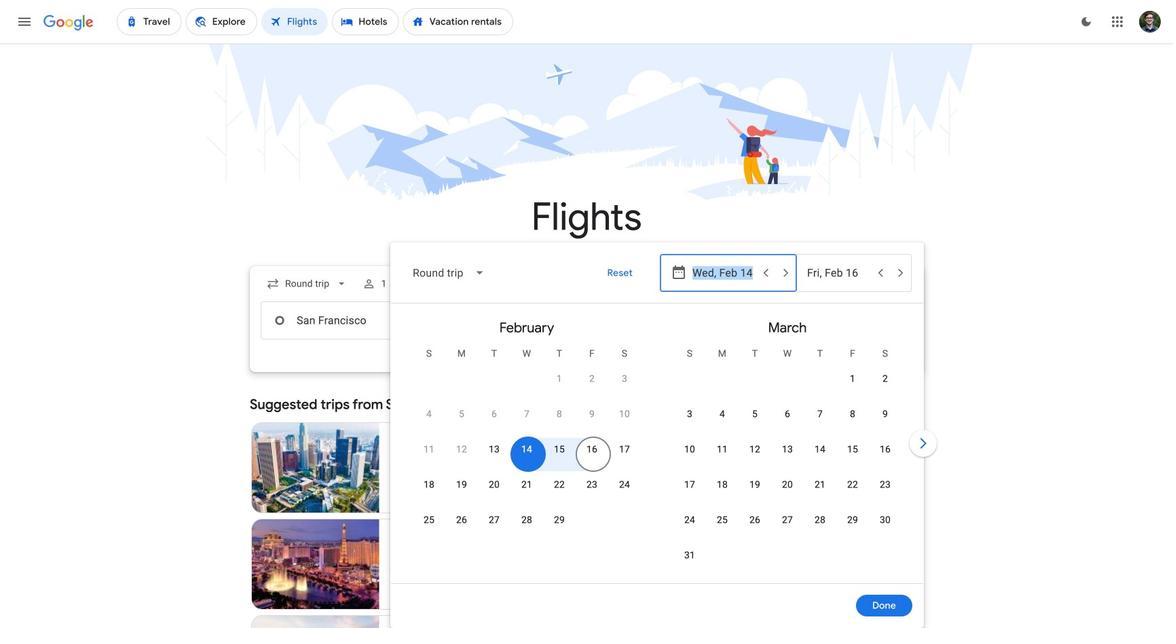 Task type: vqa. For each thing, say whether or not it's contained in the screenshot.
Google Image
no



Task type: describe. For each thing, give the bounding box(es) containing it.
mon, feb 26 element
[[456, 513, 467, 527]]

tue, feb 13 element
[[489, 443, 500, 456]]

wed, mar 20 element
[[782, 478, 793, 492]]

wed, mar 6 element
[[785, 407, 791, 421]]

Flight search field
[[239, 242, 940, 628]]

1 departure text field from the top
[[693, 255, 755, 291]]

row down wed, mar 20 element
[[674, 507, 902, 546]]

fri, mar 22 element
[[848, 478, 858, 492]]

mon, mar 4 element
[[720, 407, 725, 421]]

sun, feb 18 element
[[424, 478, 435, 492]]

row up wed, feb 21 element on the bottom of page
[[413, 437, 641, 475]]

fri, feb 2 element
[[589, 372, 595, 386]]

row down tue, feb 20 element
[[413, 507, 576, 546]]

fri, mar 8 element
[[850, 407, 856, 421]]

2 row group from the left
[[657, 309, 918, 581]]

next image
[[907, 427, 940, 460]]

fri, mar 15 element
[[848, 443, 858, 456]]

fri, feb 23 element
[[587, 478, 598, 492]]

row up fri, feb 9 element at the right bottom of page
[[543, 361, 641, 405]]

sat, feb 17 element
[[619, 443, 630, 456]]

thu, feb 29 element
[[554, 513, 565, 527]]

thu, feb 22 element
[[554, 478, 565, 492]]

tue, mar 12 element
[[750, 443, 761, 456]]

sat, mar 23 element
[[880, 478, 891, 492]]

Where from? text field
[[261, 302, 452, 340]]

main menu image
[[16, 14, 33, 30]]

row up wed, mar 20 element
[[674, 437, 902, 475]]

thu, feb 15 element
[[554, 443, 565, 456]]

wed, mar 27 element
[[782, 513, 793, 527]]

sun, feb 4 element
[[426, 407, 432, 421]]

wed, feb 14, departure date. element
[[522, 443, 533, 456]]

fri, mar 1 element
[[850, 372, 856, 386]]



Task type: locate. For each thing, give the bounding box(es) containing it.
sun, feb 25 element
[[424, 513, 435, 527]]

row up wed, mar 27 element
[[674, 472, 902, 511]]

row up fri, mar 8 element
[[837, 361, 902, 405]]

suggested trips from san francisco region
[[250, 388, 924, 628]]

tue, mar 19 element
[[750, 478, 761, 492]]

fri, feb 9 element
[[589, 407, 595, 421]]

wed, feb 21 element
[[522, 478, 533, 492]]

sun, feb 11 element
[[424, 443, 435, 456]]

thu, feb 8 element
[[557, 407, 562, 421]]

tue, feb 20 element
[[489, 478, 500, 492]]

sun, mar 24 element
[[685, 513, 696, 527]]

thu, mar 21 element
[[815, 478, 826, 492]]

row up wed, mar 13 element
[[674, 401, 902, 440]]

row up wed, feb 28 element
[[413, 472, 641, 511]]

mon, mar 18 element
[[717, 478, 728, 492]]

None field
[[402, 257, 496, 289], [261, 272, 354, 296], [402, 257, 496, 289], [261, 272, 354, 296]]

tue, mar 26 element
[[750, 513, 761, 527]]

row group
[[397, 309, 657, 578], [657, 309, 918, 581]]

mon, feb 12 element
[[456, 443, 467, 456]]

tue, feb 27 element
[[489, 513, 500, 527]]

tue, mar 5 element
[[752, 407, 758, 421]]

mon, feb 5 element
[[459, 407, 465, 421]]

thu, mar 28 element
[[815, 513, 826, 527]]

change appearance image
[[1070, 5, 1103, 38]]

wed, feb 7 element
[[524, 407, 530, 421]]

1 vertical spatial departure text field
[[693, 302, 786, 339]]

wed, feb 28 element
[[522, 513, 533, 527]]

sun, mar 17 element
[[685, 478, 696, 492]]

1 row group from the left
[[397, 309, 657, 578]]

sat, mar 2 element
[[883, 372, 888, 386]]

Departure text field
[[693, 255, 755, 291], [693, 302, 786, 339]]

Return text field
[[808, 255, 870, 291]]

mon, mar 25 element
[[717, 513, 728, 527]]

wed, mar 13 element
[[782, 443, 793, 456]]

sat, feb 3 element
[[622, 372, 628, 386]]

2 departure text field from the top
[[693, 302, 786, 339]]

Return text field
[[808, 302, 901, 339]]

row up wed, feb 14, departure date. element
[[413, 401, 641, 440]]

sun, mar 31 element
[[685, 549, 696, 562]]

grid inside the flight search field
[[397, 309, 918, 592]]

mon, mar 11 element
[[717, 443, 728, 456]]

thu, mar 7 element
[[818, 407, 823, 421]]

mon, feb 19 element
[[456, 478, 467, 492]]

sat, mar 30 element
[[880, 513, 891, 527]]

fri, mar 29 element
[[848, 513, 858, 527]]

thu, feb 1 element
[[557, 372, 562, 386]]

grid
[[397, 309, 918, 592]]

0 vertical spatial departure text field
[[693, 255, 755, 291]]

sun, mar 3 element
[[687, 407, 693, 421]]

sun, mar 10 element
[[685, 443, 696, 456]]

sat, feb 10 element
[[619, 407, 630, 421]]

thu, mar 14 element
[[815, 443, 826, 456]]

tue, feb 6 element
[[492, 407, 497, 421]]

sat, feb 24 element
[[619, 478, 630, 492]]

sat, mar 9 element
[[883, 407, 888, 421]]

fri, feb 16, return date. element
[[587, 443, 598, 456]]

sat, mar 16 element
[[880, 443, 891, 456]]

row
[[543, 361, 641, 405], [837, 361, 902, 405], [413, 401, 641, 440], [674, 401, 902, 440], [413, 437, 641, 475], [674, 437, 902, 475], [413, 472, 641, 511], [674, 472, 902, 511], [413, 507, 576, 546], [674, 507, 902, 546]]



